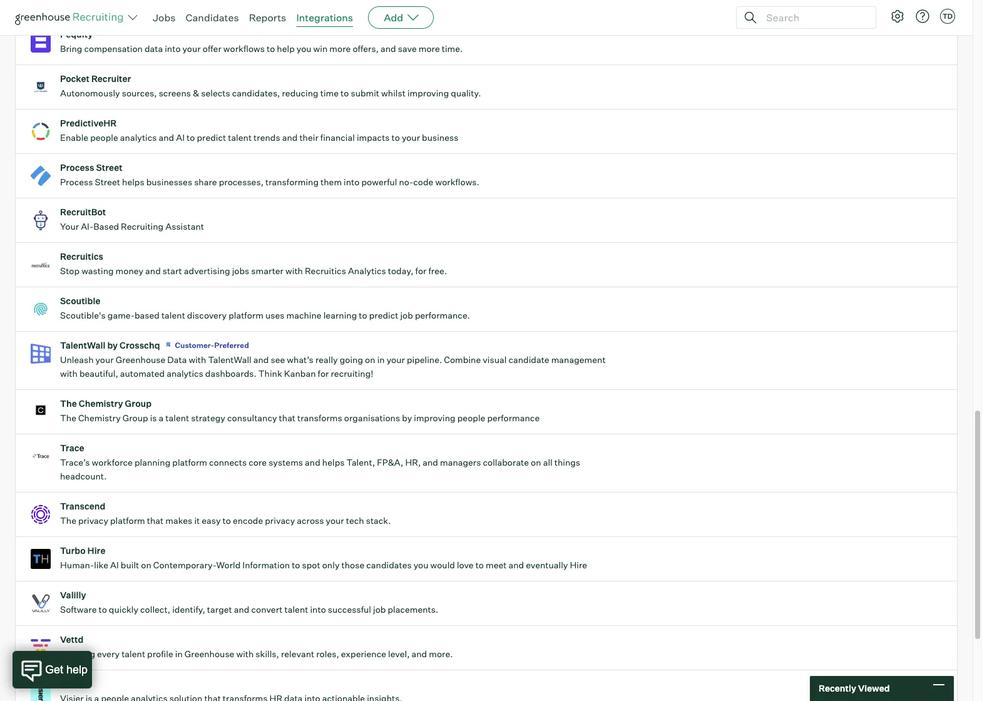 Task type: describe. For each thing, give the bounding box(es) containing it.
like
[[94, 560, 108, 570]]

screens
[[159, 88, 191, 98]]

tag
[[82, 649, 95, 659]]

analytics inside the predictivehr enable people analytics and ai to predict talent trends and their financial impacts to your business
[[120, 132, 157, 143]]

contemporary-
[[153, 560, 216, 570]]

to down &
[[187, 132, 195, 143]]

your inside pequity bring compensation data into your offer workflows to help you win more offers, and save more time.
[[183, 43, 201, 54]]

data
[[145, 43, 163, 54]]

greenhouse inside unleash your greenhouse data with talentwall and see what's really going on in your pipeline. combine visual candidate management with beautiful, automated analytics dashboards. think kanban for recruiting!
[[116, 354, 165, 365]]

processes,
[[219, 177, 263, 187]]

td button
[[940, 9, 955, 24]]

time
[[320, 88, 339, 98]]

help
[[277, 43, 295, 54]]

and right systems
[[305, 457, 320, 468]]

and inside valilly software to quickly collect, identify, target and convert talent into successful job placements.
[[234, 604, 249, 615]]

and up businesses
[[159, 132, 174, 143]]

systems
[[269, 457, 303, 468]]

world
[[216, 560, 241, 570]]

to right impacts
[[392, 132, 400, 143]]

recruiting!
[[331, 368, 373, 379]]

you inside turbo hire human-like ai built on contemporary-world information to spot only those candidates you would love to meet and eventually hire
[[414, 560, 428, 570]]

all
[[543, 457, 553, 468]]

reports
[[249, 11, 286, 24]]

ai inside turbo hire human-like ai built on contemporary-world information to spot only those candidates you would love to meet and eventually hire
[[110, 560, 119, 570]]

financial
[[320, 132, 355, 143]]

job for predict
[[400, 310, 413, 321]]

1 horizontal spatial hire
[[570, 560, 587, 570]]

and inside vettd auto tag every talent profile in greenhouse with skills, relevant roles, experience level, and more.
[[412, 649, 427, 659]]

automated
[[120, 368, 165, 379]]

recruitbot your ai-based recruiting assistant
[[60, 207, 204, 232]]

customer-
[[175, 341, 214, 350]]

with down customer-
[[189, 354, 206, 365]]

and inside turbo hire human-like ai built on contemporary-world information to spot only those candidates you would love to meet and eventually hire
[[509, 560, 524, 570]]

2 privacy from the left
[[265, 515, 295, 526]]

with inside recruitics stop wasting money and start advertising jobs smarter with recruitics analytics today, for free.
[[285, 266, 303, 276]]

human-
[[60, 560, 94, 570]]

talent inside valilly software to quickly collect, identify, target and convert talent into successful job placements.
[[285, 604, 308, 615]]

0 horizontal spatial hire
[[87, 545, 105, 556]]

businesses
[[146, 177, 192, 187]]

powerful
[[361, 177, 397, 187]]

advertising
[[184, 266, 230, 276]]

would
[[430, 560, 455, 570]]

add button
[[368, 6, 434, 29]]

to right love
[[475, 560, 484, 570]]

and inside pequity bring compensation data into your offer workflows to help you win more offers, and save more time.
[[381, 43, 396, 54]]

to inside transcend the privacy platform that makes it easy to encode privacy across your tech stack.
[[223, 515, 231, 526]]

beautiful,
[[79, 368, 118, 379]]

customer-preferred
[[175, 341, 249, 350]]

1 privacy from the left
[[78, 515, 108, 526]]

pipeline.
[[407, 354, 442, 365]]

trace's
[[60, 457, 90, 468]]

0 horizontal spatial by
[[107, 340, 118, 351]]

valilly software to quickly collect, identify, target and convert talent into successful job placements.
[[60, 590, 438, 615]]

that inside the chemistry group the chemistry group is a talent strategy consultancy that transforms organisations by improving people performance
[[279, 413, 295, 423]]

encode
[[233, 515, 263, 526]]

and inside unleash your greenhouse data with talentwall and see what's really going on in your pipeline. combine visual candidate management with beautiful, automated analytics dashboards. think kanban for recruiting!
[[253, 354, 269, 365]]

into for process street process street helps businesses share processes, transforming them into powerful no-code workflows.
[[344, 177, 360, 187]]

into inside pequity bring compensation data into your offer workflows to help you win more offers, and save more time.
[[165, 43, 181, 54]]

integrations
[[296, 11, 353, 24]]

recruitics stop wasting money and start advertising jobs smarter with recruitics analytics today, for free.
[[60, 251, 447, 276]]

platform inside scoutible scoutible's game-based talent discovery platform uses machine learning to predict job performance.
[[229, 310, 263, 321]]

1 process from the top
[[60, 162, 94, 173]]

win
[[313, 43, 328, 54]]

to inside valilly software to quickly collect, identify, target and convert talent into successful job placements.
[[99, 604, 107, 615]]

talent,
[[346, 457, 375, 468]]

turbo
[[60, 545, 86, 556]]

your up beautiful, at the left
[[95, 354, 114, 365]]

management
[[551, 354, 606, 365]]

ai inside the predictivehr enable people analytics and ai to predict talent trends and their financial impacts to your business
[[176, 132, 185, 143]]

their
[[299, 132, 318, 143]]

built
[[121, 560, 139, 570]]

transcend
[[60, 501, 105, 512]]

td
[[943, 12, 953, 21]]

game-
[[108, 310, 135, 321]]

kanban
[[284, 368, 316, 379]]

workflows.
[[435, 177, 479, 187]]

wasting
[[81, 266, 114, 276]]

2 process from the top
[[60, 177, 93, 187]]

greenhouse recruiting image
[[15, 10, 128, 25]]

visier link
[[16, 671, 957, 701]]

money
[[116, 266, 143, 276]]

performance.
[[415, 310, 470, 321]]

Search text field
[[763, 8, 864, 27]]

on inside unleash your greenhouse data with talentwall and see what's really going on in your pipeline. combine visual candidate management with beautiful, automated analytics dashboards. think kanban for recruiting!
[[365, 354, 375, 365]]

discovery
[[187, 310, 227, 321]]

candidates
[[366, 560, 412, 570]]

jobs
[[232, 266, 249, 276]]

recruitbot
[[60, 207, 106, 217]]

enable
[[60, 132, 88, 143]]

submit
[[351, 88, 379, 98]]

pequity
[[60, 29, 93, 40]]

based
[[93, 221, 119, 232]]

collect,
[[140, 604, 170, 615]]

transforming
[[265, 177, 319, 187]]

your
[[60, 221, 79, 232]]

1 more from the left
[[329, 43, 351, 54]]

in inside vettd auto tag every talent profile in greenhouse with skills, relevant roles, experience level, and more.
[[175, 649, 183, 659]]

jobs
[[153, 11, 176, 24]]

1 vertical spatial chemistry
[[78, 413, 121, 423]]

bring
[[60, 43, 82, 54]]

free.
[[428, 266, 447, 276]]

every
[[97, 649, 120, 659]]

to inside pocket recruiter autonomously sources, screens & selects candidates, reducing time to submit whilst improving quality.
[[341, 88, 349, 98]]

identify,
[[172, 604, 205, 615]]

consultancy
[[227, 413, 277, 423]]

your inside transcend the privacy platform that makes it easy to encode privacy across your tech stack.
[[326, 515, 344, 526]]

your left pipeline.
[[387, 354, 405, 365]]

headcount.
[[60, 471, 107, 481]]

people inside the predictivehr enable people analytics and ai to predict talent trends and their financial impacts to your business
[[90, 132, 118, 143]]

dashboards.
[[205, 368, 257, 379]]

combine
[[444, 354, 481, 365]]

going
[[340, 354, 363, 365]]

spot
[[302, 560, 320, 570]]

quality.
[[451, 88, 481, 98]]

process street process street helps businesses share processes, transforming them into powerful no-code workflows.
[[60, 162, 479, 187]]

2 the from the top
[[60, 413, 76, 423]]

talent inside the predictivehr enable people analytics and ai to predict talent trends and their financial impacts to your business
[[228, 132, 252, 143]]

trace trace's workforce planning platform connects core systems and helps talent, fp&a, hr, and managers collaborate on all things headcount.
[[60, 443, 580, 481]]

trace
[[60, 443, 84, 453]]

visier
[[60, 679, 85, 689]]

talent inside the chemistry group the chemistry group is a talent strategy consultancy that transforms organisations by improving people performance
[[165, 413, 189, 423]]

you inside pequity bring compensation data into your offer workflows to help you win more offers, and save more time.
[[297, 43, 311, 54]]

talentwall inside unleash your greenhouse data with talentwall and see what's really going on in your pipeline. combine visual candidate management with beautiful, automated analytics dashboards. think kanban for recruiting!
[[208, 354, 251, 365]]

add
[[384, 11, 403, 24]]

0 vertical spatial chemistry
[[79, 398, 123, 409]]



Task type: locate. For each thing, give the bounding box(es) containing it.
2 vertical spatial on
[[141, 560, 151, 570]]

recently viewed
[[819, 683, 890, 694]]

trends
[[254, 132, 280, 143]]

0 vertical spatial for
[[415, 266, 427, 276]]

1 horizontal spatial by
[[402, 413, 412, 423]]

1 vertical spatial process
[[60, 177, 93, 187]]

1 horizontal spatial ai
[[176, 132, 185, 143]]

0 horizontal spatial analytics
[[120, 132, 157, 143]]

0 vertical spatial group
[[125, 398, 152, 409]]

level,
[[388, 649, 410, 659]]

to left the help
[[267, 43, 275, 54]]

see
[[271, 354, 285, 365]]

configure image
[[890, 9, 905, 24]]

analytics inside unleash your greenhouse data with talentwall and see what's really going on in your pipeline. combine visual candidate management with beautiful, automated analytics dashboards. think kanban for recruiting!
[[167, 368, 203, 379]]

ai right like
[[110, 560, 119, 570]]

process down enable
[[60, 162, 94, 173]]

talent left trends
[[228, 132, 252, 143]]

on
[[365, 354, 375, 365], [531, 457, 541, 468], [141, 560, 151, 570]]

talent inside scoutible scoutible's game-based talent discovery platform uses machine learning to predict job performance.
[[161, 310, 185, 321]]

improving right whilst
[[407, 88, 449, 98]]

recruiter
[[91, 73, 131, 84]]

preferred
[[214, 341, 249, 350]]

talent inside vettd auto tag every talent profile in greenhouse with skills, relevant roles, experience level, and more.
[[122, 649, 145, 659]]

helps left talent,
[[322, 457, 345, 468]]

1 vertical spatial you
[[414, 560, 428, 570]]

meet
[[486, 560, 507, 570]]

into right them
[[344, 177, 360, 187]]

to right learning
[[359, 310, 367, 321]]

uses
[[265, 310, 284, 321]]

reducing
[[282, 88, 318, 98]]

predict down selects
[[197, 132, 226, 143]]

helps left businesses
[[122, 177, 144, 187]]

improving up the hr,
[[414, 413, 456, 423]]

sources,
[[122, 88, 157, 98]]

platform up built
[[110, 515, 145, 526]]

talentwall up unleash
[[60, 340, 105, 351]]

recruitics
[[60, 251, 103, 262], [305, 266, 346, 276]]

convert
[[251, 604, 283, 615]]

them
[[321, 177, 342, 187]]

1 horizontal spatial for
[[415, 266, 427, 276]]

on right going
[[365, 354, 375, 365]]

to inside pequity bring compensation data into your offer workflows to help you win more offers, and save more time.
[[267, 43, 275, 54]]

0 horizontal spatial platform
[[110, 515, 145, 526]]

and left start
[[145, 266, 161, 276]]

strategy
[[191, 413, 225, 423]]

0 horizontal spatial into
[[165, 43, 181, 54]]

0 vertical spatial that
[[279, 413, 295, 423]]

jobs link
[[153, 11, 176, 24]]

2 vertical spatial into
[[310, 604, 326, 615]]

1 horizontal spatial platform
[[172, 457, 207, 468]]

you
[[297, 43, 311, 54], [414, 560, 428, 570]]

profile
[[147, 649, 173, 659]]

in inside unleash your greenhouse data with talentwall and see what's really going on in your pipeline. combine visual candidate management with beautiful, automated analytics dashboards. think kanban for recruiting!
[[377, 354, 385, 365]]

3 the from the top
[[60, 515, 76, 526]]

integrations link
[[296, 11, 353, 24]]

by inside the chemistry group the chemistry group is a talent strategy consultancy that transforms organisations by improving people performance
[[402, 413, 412, 423]]

1 vertical spatial group
[[123, 413, 148, 423]]

predictivehr
[[60, 118, 117, 128]]

for left free.
[[415, 266, 427, 276]]

0 horizontal spatial for
[[318, 368, 329, 379]]

privacy left across
[[265, 515, 295, 526]]

1 horizontal spatial talentwall
[[208, 354, 251, 365]]

the inside transcend the privacy platform that makes it easy to encode privacy across your tech stack.
[[60, 515, 76, 526]]

and up 'think'
[[253, 354, 269, 365]]

visual
[[483, 354, 507, 365]]

skills,
[[256, 649, 279, 659]]

on inside turbo hire human-like ai built on contemporary-world information to spot only those candidates you would love to meet and eventually hire
[[141, 560, 151, 570]]

into inside valilly software to quickly collect, identify, target and convert talent into successful job placements.
[[310, 604, 326, 615]]

experience
[[341, 649, 386, 659]]

0 vertical spatial process
[[60, 162, 94, 173]]

with down unleash
[[60, 368, 78, 379]]

0 horizontal spatial helps
[[122, 177, 144, 187]]

people left performance
[[457, 413, 485, 423]]

0 horizontal spatial job
[[373, 604, 386, 615]]

0 horizontal spatial more
[[329, 43, 351, 54]]

1 vertical spatial job
[[373, 604, 386, 615]]

1 vertical spatial improving
[[414, 413, 456, 423]]

viewed
[[858, 683, 890, 694]]

business
[[422, 132, 458, 143]]

to right the "time"
[[341, 88, 349, 98]]

that inside transcend the privacy platform that makes it easy to encode privacy across your tech stack.
[[147, 515, 164, 526]]

valilly
[[60, 590, 86, 600]]

with inside vettd auto tag every talent profile in greenhouse with skills, relevant roles, experience level, and more.
[[236, 649, 254, 659]]

and left their
[[282, 132, 298, 143]]

0 vertical spatial in
[[377, 354, 385, 365]]

0 vertical spatial ai
[[176, 132, 185, 143]]

makes
[[165, 515, 192, 526]]

1 vertical spatial helps
[[322, 457, 345, 468]]

1 vertical spatial the
[[60, 413, 76, 423]]

successful
[[328, 604, 371, 615]]

helps inside process street process street helps businesses share processes, transforming them into powerful no-code workflows.
[[122, 177, 144, 187]]

and left save
[[381, 43, 396, 54]]

information
[[242, 560, 290, 570]]

planning
[[135, 457, 170, 468]]

0 vertical spatial the
[[60, 398, 77, 409]]

your inside the predictivehr enable people analytics and ai to predict talent trends and their financial impacts to your business
[[402, 132, 420, 143]]

with right smarter
[[285, 266, 303, 276]]

0 vertical spatial into
[[165, 43, 181, 54]]

job inside scoutible scoutible's game-based talent discovery platform uses machine learning to predict job performance.
[[400, 310, 413, 321]]

1 vertical spatial into
[[344, 177, 360, 187]]

time.
[[442, 43, 463, 54]]

platform inside trace trace's workforce planning platform connects core systems and helps talent, fp&a, hr, and managers collaborate on all things headcount.
[[172, 457, 207, 468]]

0 horizontal spatial ai
[[110, 560, 119, 570]]

more right win
[[329, 43, 351, 54]]

that left transforms
[[279, 413, 295, 423]]

improving inside pocket recruiter autonomously sources, screens & selects candidates, reducing time to submit whilst improving quality.
[[407, 88, 449, 98]]

1 horizontal spatial helps
[[322, 457, 345, 468]]

1 vertical spatial recruitics
[[305, 266, 346, 276]]

street up 'recruitbot'
[[95, 177, 120, 187]]

learning
[[323, 310, 357, 321]]

candidates
[[186, 11, 239, 24]]

hire right eventually
[[570, 560, 587, 570]]

1 horizontal spatial greenhouse
[[185, 649, 234, 659]]

2 vertical spatial platform
[[110, 515, 145, 526]]

2 more from the left
[[419, 43, 440, 54]]

&
[[193, 88, 199, 98]]

0 horizontal spatial in
[[175, 649, 183, 659]]

0 vertical spatial hire
[[87, 545, 105, 556]]

0 vertical spatial recruitics
[[60, 251, 103, 262]]

0 vertical spatial street
[[96, 162, 122, 173]]

0 horizontal spatial privacy
[[78, 515, 108, 526]]

fp&a,
[[377, 457, 403, 468]]

turbo hire human-like ai built on contemporary-world information to spot only those candidates you would love to meet and eventually hire
[[60, 545, 587, 570]]

2 horizontal spatial into
[[344, 177, 360, 187]]

predict inside scoutible scoutible's game-based talent discovery platform uses machine learning to predict job performance.
[[369, 310, 398, 321]]

on left all
[[531, 457, 541, 468]]

helps inside trace trace's workforce planning platform connects core systems and helps talent, fp&a, hr, and managers collaborate on all things headcount.
[[322, 457, 345, 468]]

1 horizontal spatial on
[[365, 354, 375, 365]]

and
[[381, 43, 396, 54], [159, 132, 174, 143], [282, 132, 298, 143], [145, 266, 161, 276], [253, 354, 269, 365], [305, 457, 320, 468], [423, 457, 438, 468], [509, 560, 524, 570], [234, 604, 249, 615], [412, 649, 427, 659]]

0 horizontal spatial greenhouse
[[116, 354, 165, 365]]

connects
[[209, 457, 247, 468]]

1 vertical spatial by
[[402, 413, 412, 423]]

more right save
[[419, 43, 440, 54]]

based
[[135, 310, 160, 321]]

ai down screens
[[176, 132, 185, 143]]

software
[[60, 604, 97, 615]]

0 vertical spatial talentwall
[[60, 340, 105, 351]]

greenhouse down target in the left of the page
[[185, 649, 234, 659]]

by
[[107, 340, 118, 351], [402, 413, 412, 423]]

talentwall
[[60, 340, 105, 351], [208, 354, 251, 365]]

1 horizontal spatial more
[[419, 43, 440, 54]]

platform left uses
[[229, 310, 263, 321]]

privacy down 'transcend'
[[78, 515, 108, 526]]

1 vertical spatial ai
[[110, 560, 119, 570]]

and inside recruitics stop wasting money and start advertising jobs smarter with recruitics analytics today, for free.
[[145, 266, 161, 276]]

into inside process street process street helps businesses share processes, transforming them into powerful no-code workflows.
[[344, 177, 360, 187]]

your left business
[[402, 132, 420, 143]]

1 vertical spatial platform
[[172, 457, 207, 468]]

that left makes on the left bottom of page
[[147, 515, 164, 526]]

process up 'recruitbot'
[[60, 177, 93, 187]]

vettd
[[60, 634, 83, 645]]

the
[[60, 398, 77, 409], [60, 413, 76, 423], [60, 515, 76, 526]]

talentwall up dashboards.
[[208, 354, 251, 365]]

by right organisations
[[402, 413, 412, 423]]

0 vertical spatial greenhouse
[[116, 354, 165, 365]]

chemistry down beautiful, at the left
[[79, 398, 123, 409]]

in
[[377, 354, 385, 365], [175, 649, 183, 659]]

placements.
[[388, 604, 438, 615]]

target
[[207, 604, 232, 615]]

to left spot
[[292, 560, 300, 570]]

0 horizontal spatial predict
[[197, 132, 226, 143]]

your left tech
[[326, 515, 344, 526]]

into for valilly software to quickly collect, identify, target and convert talent into successful job placements.
[[310, 604, 326, 615]]

group
[[125, 398, 152, 409], [123, 413, 148, 423]]

job right "successful" on the bottom left
[[373, 604, 386, 615]]

2 horizontal spatial on
[[531, 457, 541, 468]]

you left would
[[414, 560, 428, 570]]

1 vertical spatial street
[[95, 177, 120, 187]]

people down predictivehr
[[90, 132, 118, 143]]

platform inside transcend the privacy platform that makes it easy to encode privacy across your tech stack.
[[110, 515, 145, 526]]

0 vertical spatial by
[[107, 340, 118, 351]]

1 vertical spatial predict
[[369, 310, 398, 321]]

hire
[[87, 545, 105, 556], [570, 560, 587, 570]]

for down really
[[318, 368, 329, 379]]

1 horizontal spatial you
[[414, 560, 428, 570]]

0 horizontal spatial talentwall
[[60, 340, 105, 351]]

analytics down sources,
[[120, 132, 157, 143]]

to left quickly
[[99, 604, 107, 615]]

and right the meet
[[509, 560, 524, 570]]

street
[[96, 162, 122, 173], [95, 177, 120, 187]]

and right the hr,
[[423, 457, 438, 468]]

2 vertical spatial the
[[60, 515, 76, 526]]

with
[[285, 266, 303, 276], [189, 354, 206, 365], [60, 368, 78, 379], [236, 649, 254, 659]]

those
[[341, 560, 364, 570]]

across
[[297, 515, 324, 526]]

and right target in the left of the page
[[234, 604, 249, 615]]

1 horizontal spatial job
[[400, 310, 413, 321]]

0 horizontal spatial on
[[141, 560, 151, 570]]

for
[[415, 266, 427, 276], [318, 368, 329, 379]]

1 horizontal spatial in
[[377, 354, 385, 365]]

job left performance.
[[400, 310, 413, 321]]

1 vertical spatial for
[[318, 368, 329, 379]]

and right level,
[[412, 649, 427, 659]]

0 vertical spatial you
[[297, 43, 311, 54]]

hire up like
[[87, 545, 105, 556]]

unleash your greenhouse data with talentwall and see what's really going on in your pipeline. combine visual candidate management with beautiful, automated analytics dashboards. think kanban for recruiting!
[[60, 354, 606, 379]]

0 vertical spatial improving
[[407, 88, 449, 98]]

group up is
[[125, 398, 152, 409]]

into left "successful" on the bottom left
[[310, 604, 326, 615]]

talent right the a
[[165, 413, 189, 423]]

predict inside the predictivehr enable people analytics and ai to predict talent trends and their financial impacts to your business
[[197, 132, 226, 143]]

in right going
[[377, 354, 385, 365]]

ai-
[[81, 221, 93, 232]]

street down predictivehr
[[96, 162, 122, 173]]

candidate
[[509, 354, 549, 365]]

1 horizontal spatial predict
[[369, 310, 398, 321]]

talent right every
[[122, 649, 145, 659]]

1 vertical spatial in
[[175, 649, 183, 659]]

0 horizontal spatial that
[[147, 515, 164, 526]]

0 vertical spatial job
[[400, 310, 413, 321]]

things
[[554, 457, 580, 468]]

in right profile
[[175, 649, 183, 659]]

1 vertical spatial hire
[[570, 560, 587, 570]]

1 vertical spatial on
[[531, 457, 541, 468]]

1 horizontal spatial recruitics
[[305, 266, 346, 276]]

people inside the chemistry group the chemistry group is a talent strategy consultancy that transforms organisations by improving people performance
[[457, 413, 485, 423]]

1 vertical spatial analytics
[[167, 368, 203, 379]]

to inside scoutible scoutible's game-based talent discovery platform uses machine learning to predict job performance.
[[359, 310, 367, 321]]

greenhouse up automated
[[116, 354, 165, 365]]

job for successful
[[373, 604, 386, 615]]

1 the from the top
[[60, 398, 77, 409]]

1 vertical spatial greenhouse
[[185, 649, 234, 659]]

for inside unleash your greenhouse data with talentwall and see what's really going on in your pipeline. combine visual candidate management with beautiful, automated analytics dashboards. think kanban for recruiting!
[[318, 368, 329, 379]]

1 horizontal spatial people
[[457, 413, 485, 423]]

reports link
[[249, 11, 286, 24]]

transforms
[[297, 413, 342, 423]]

greenhouse inside vettd auto tag every talent profile in greenhouse with skills, relevant roles, experience level, and more.
[[185, 649, 234, 659]]

predict right learning
[[369, 310, 398, 321]]

on inside trace trace's workforce planning platform connects core systems and helps talent, fp&a, hr, and managers collaborate on all things headcount.
[[531, 457, 541, 468]]

0 vertical spatial on
[[365, 354, 375, 365]]

analytics down data
[[167, 368, 203, 379]]

0 vertical spatial platform
[[229, 310, 263, 321]]

talent right convert
[[285, 604, 308, 615]]

improving inside the chemistry group the chemistry group is a talent strategy consultancy that transforms organisations by improving people performance
[[414, 413, 456, 423]]

recruitics left analytics
[[305, 266, 346, 276]]

the chemistry group the chemistry group is a talent strategy consultancy that transforms organisations by improving people performance
[[60, 398, 540, 423]]

ai
[[176, 132, 185, 143], [110, 560, 119, 570]]

offer
[[203, 43, 221, 54]]

analytics
[[348, 266, 386, 276]]

1 horizontal spatial that
[[279, 413, 295, 423]]

0 vertical spatial people
[[90, 132, 118, 143]]

1 horizontal spatial into
[[310, 604, 326, 615]]

1 horizontal spatial privacy
[[265, 515, 295, 526]]

for inside recruitics stop wasting money and start advertising jobs smarter with recruitics analytics today, for free.
[[415, 266, 427, 276]]

on right built
[[141, 560, 151, 570]]

0 horizontal spatial recruitics
[[60, 251, 103, 262]]

0 vertical spatial analytics
[[120, 132, 157, 143]]

into right data
[[165, 43, 181, 54]]

save
[[398, 43, 417, 54]]

1 vertical spatial people
[[457, 413, 485, 423]]

people
[[90, 132, 118, 143], [457, 413, 485, 423]]

0 horizontal spatial you
[[297, 43, 311, 54]]

1 vertical spatial that
[[147, 515, 164, 526]]

to right easy
[[223, 515, 231, 526]]

stop
[[60, 266, 80, 276]]

1 vertical spatial talentwall
[[208, 354, 251, 365]]

0 vertical spatial helps
[[122, 177, 144, 187]]

pocket recruiter autonomously sources, screens & selects candidates, reducing time to submit whilst improving quality.
[[60, 73, 481, 98]]

offers,
[[353, 43, 379, 54]]

unleash
[[60, 354, 94, 365]]

0 vertical spatial predict
[[197, 132, 226, 143]]

by left crosschq
[[107, 340, 118, 351]]

your left offer on the left
[[183, 43, 201, 54]]

chemistry up "trace"
[[78, 413, 121, 423]]

td button
[[938, 6, 958, 26]]

you left win
[[297, 43, 311, 54]]

with left "skills," on the bottom left of the page
[[236, 649, 254, 659]]

talentwall by crosschq
[[60, 340, 160, 351]]

group left is
[[123, 413, 148, 423]]

it
[[194, 515, 200, 526]]

recruiting
[[121, 221, 163, 232]]

recruitics up stop
[[60, 251, 103, 262]]

talent right based
[[161, 310, 185, 321]]

0 horizontal spatial people
[[90, 132, 118, 143]]

hr,
[[405, 457, 421, 468]]

2 horizontal spatial platform
[[229, 310, 263, 321]]

only
[[322, 560, 340, 570]]

workflows
[[223, 43, 265, 54]]

platform right planning
[[172, 457, 207, 468]]

job inside valilly software to quickly collect, identify, target and convert talent into successful job placements.
[[373, 604, 386, 615]]

1 horizontal spatial analytics
[[167, 368, 203, 379]]



Task type: vqa. For each thing, say whether or not it's contained in the screenshot.
stack.
yes



